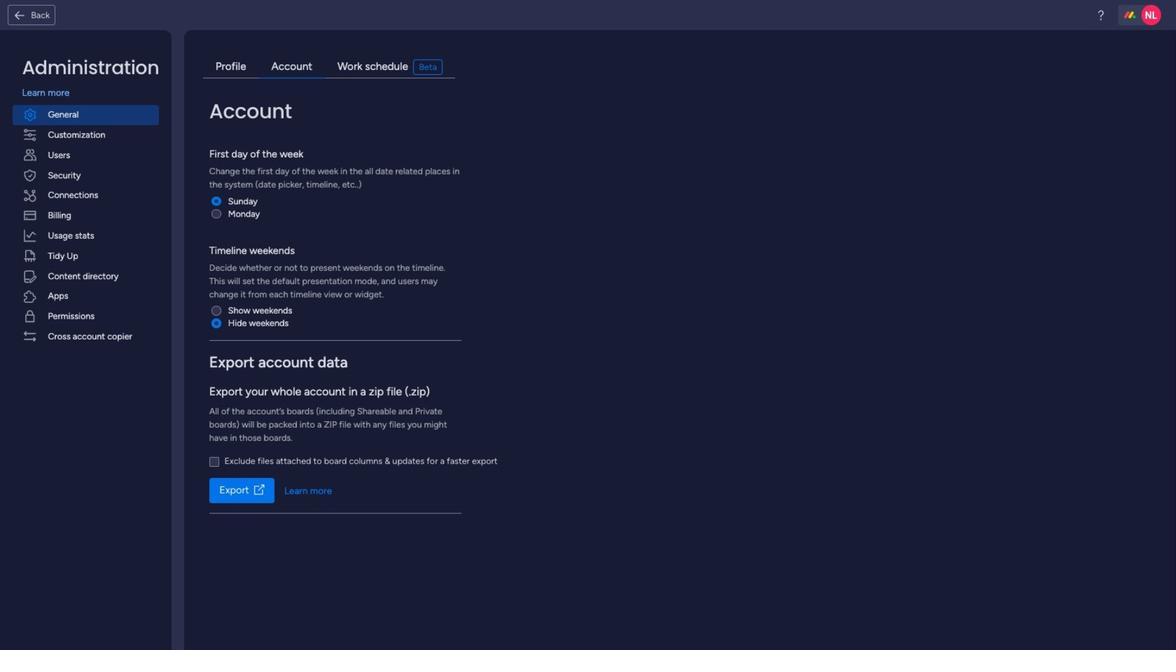 Task type: describe. For each thing, give the bounding box(es) containing it.
help image
[[1095, 9, 1107, 21]]

noah lott image
[[1141, 5, 1162, 25]]



Task type: vqa. For each thing, say whether or not it's contained in the screenshot.
Noah Lott icon
yes



Task type: locate. For each thing, give the bounding box(es) containing it.
v2 export image
[[254, 485, 264, 496]]

back to workspace image
[[13, 9, 26, 21]]



